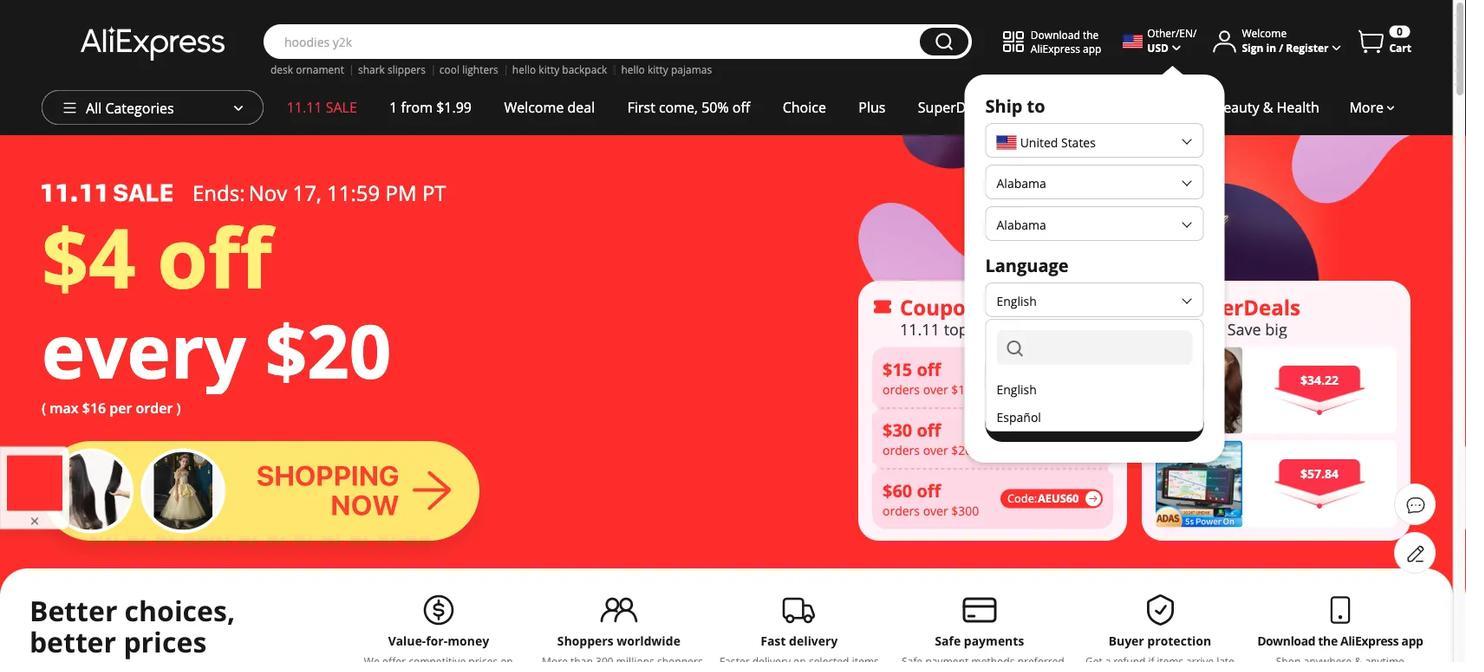 Task type: locate. For each thing, give the bounding box(es) containing it.
save
[[1228, 319, 1261, 340], [1079, 415, 1111, 434]]

hello
[[512, 62, 536, 77], [621, 62, 645, 77]]

0 cart
[[1390, 24, 1412, 55]]

first come, 50% off link
[[611, 90, 767, 125]]

codes
[[985, 293, 1044, 321]]

0 vertical spatial orders
[[883, 381, 920, 398]]

2 orders from the top
[[883, 442, 920, 458]]

welcome up 'beauty & health'
[[1242, 26, 1287, 40]]

nov
[[249, 179, 287, 207]]

2 vertical spatial code:
[[1008, 491, 1037, 507]]

) right euro on the bottom of the page
[[1059, 369, 1063, 385]]

0 horizontal spatial kitty
[[539, 62, 560, 77]]

over left "$200"
[[923, 442, 948, 458]]

1 vertical spatial orders
[[883, 442, 920, 458]]

0 horizontal spatial )
[[176, 399, 181, 418]]

alabama down united
[[997, 175, 1047, 191]]

orders for $15
[[883, 381, 920, 398]]

2 english from the top
[[997, 381, 1037, 398]]

eur
[[997, 369, 1020, 385]]

over inside $60 off orders over $300
[[923, 503, 948, 519]]

kitty left backpack
[[539, 62, 560, 77]]

1 vertical spatial )
[[176, 399, 181, 418]]

off inside $30 off orders over $200
[[917, 418, 941, 442]]

11.11 for superdeals
[[1184, 319, 1224, 340]]

0 vertical spatial welcome
[[1242, 26, 1287, 40]]

None button
[[920, 28, 969, 55]]

0 horizontal spatial /
[[1193, 26, 1197, 40]]

1 from $1.99
[[390, 98, 472, 117]]

christmas
[[1024, 98, 1090, 117]]

1 horizontal spatial /
[[1279, 40, 1284, 55]]

orders inside $30 off orders over $200
[[883, 442, 920, 458]]

1 vertical spatial (
[[42, 399, 46, 418]]

english
[[997, 293, 1037, 309], [997, 381, 1037, 398]]

cool lighters
[[440, 62, 498, 77]]

) inside every $20 ( max $16 per order )
[[176, 399, 181, 418]]

0 horizontal spatial superdeals
[[918, 98, 992, 117]]

save right the español
[[1079, 415, 1111, 434]]

3 over from the top
[[923, 503, 948, 519]]

alabama up language
[[997, 216, 1047, 233]]

every $20 ( max $16 per order )
[[42, 300, 391, 418]]

0 vertical spatial english
[[997, 293, 1037, 309]]

kitty left pajamas
[[648, 62, 668, 77]]

per
[[110, 399, 132, 418]]

1 vertical spatial code:
[[1008, 431, 1037, 446]]

app
[[1083, 41, 1102, 55]]

download
[[1031, 27, 1080, 41]]

top
[[944, 319, 969, 340]]

1 icon image from the left
[[872, 297, 893, 318]]

2 icon image from the left
[[1156, 297, 1177, 318]]

0 horizontal spatial welcome
[[504, 98, 564, 117]]

coupon
[[900, 293, 980, 321]]

11.11
[[287, 98, 322, 117], [900, 319, 940, 340], [1184, 319, 1224, 340]]

big
[[1265, 319, 1288, 340]]

welcome
[[1242, 26, 1287, 40], [504, 98, 564, 117]]

orders up $60
[[883, 442, 920, 458]]

beauty & health
[[1215, 98, 1320, 117]]

code: left aeus60
[[1008, 491, 1037, 507]]

1 horizontal spatial 11.11
[[900, 319, 940, 340]]

save left big
[[1228, 319, 1261, 340]]

currency
[[986, 330, 1064, 353]]

3 orders from the top
[[883, 503, 920, 519]]

off inside $60 off orders over $300
[[917, 479, 941, 503]]

0 vertical spatial code:
[[1008, 370, 1037, 385]]

1 vertical spatial english
[[997, 381, 1037, 398]]

/
[[1193, 26, 1197, 40], [1279, 40, 1284, 55]]

orders left $300
[[883, 503, 920, 519]]

over for $60 off
[[923, 503, 948, 519]]

backpack
[[562, 62, 607, 77]]

english up the español
[[997, 381, 1037, 398]]

1 hello from the left
[[512, 62, 536, 77]]

over for $30 off
[[923, 442, 948, 458]]

ship to
[[986, 94, 1046, 118]]

0 vertical spatial save
[[1228, 319, 1261, 340]]

usd
[[1148, 40, 1169, 55]]

)
[[1059, 369, 1063, 385], [176, 399, 181, 418]]

1 vertical spatial superdeals
[[1184, 293, 1301, 321]]

hello right the lighters
[[512, 62, 536, 77]]

1 horizontal spatial )
[[1059, 369, 1063, 385]]

off
[[733, 98, 750, 117], [157, 200, 272, 313], [917, 357, 941, 381], [917, 418, 941, 442], [917, 479, 941, 503]]

1 orders from the top
[[883, 381, 920, 398]]

english up discounts
[[997, 293, 1037, 309]]

1 horizontal spatial icon image
[[1156, 297, 1177, 318]]

$4 off
[[42, 200, 272, 313]]

1 code: from the top
[[1008, 370, 1037, 385]]

hello kitty pajamas
[[621, 62, 712, 77]]

choice
[[783, 98, 826, 117]]

1 vertical spatial alabama
[[997, 216, 1047, 233]]

11.11 left sale
[[287, 98, 322, 117]]

product image image
[[1156, 347, 1243, 434], [1156, 441, 1243, 528]]

off inside $15 off orders over $100
[[917, 357, 941, 381]]

11.11 save big
[[1184, 319, 1288, 340]]

1 vertical spatial welcome
[[504, 98, 564, 117]]

kitty for backpack
[[539, 62, 560, 77]]

1 from $1.99 link
[[373, 90, 488, 125]]

plus
[[859, 98, 886, 117]]

$30
[[883, 418, 912, 442]]

0 horizontal spatial (
[[42, 399, 46, 418]]

( right eur
[[1023, 369, 1027, 385]]

$300
[[952, 503, 979, 519]]

euro
[[1030, 369, 1056, 385]]

2 vertical spatial orders
[[883, 503, 920, 519]]

orders inside $15 off orders over $100
[[883, 381, 920, 398]]

2 product image image from the top
[[1156, 441, 1243, 528]]

1 horizontal spatial save
[[1228, 319, 1261, 340]]

ornament
[[296, 62, 344, 77]]

0 vertical spatial )
[[1059, 369, 1063, 385]]

$60
[[883, 479, 912, 503]]

over inside $15 off orders over $100
[[923, 381, 948, 398]]

español
[[997, 409, 1041, 425]]

(
[[1023, 369, 1027, 385], [42, 399, 46, 418]]

$57.84 link
[[1156, 441, 1397, 528]]

deal
[[568, 98, 595, 117]]

1 horizontal spatial hello
[[621, 62, 645, 77]]

over inside $30 off orders over $200
[[923, 442, 948, 458]]

hello up first
[[621, 62, 645, 77]]

/ right 'in'
[[1279, 40, 1284, 55]]

register
[[1286, 40, 1329, 55]]

2 hello from the left
[[621, 62, 645, 77]]

pop picture image
[[7, 456, 62, 511]]

( inside every $20 ( max $16 per order )
[[42, 399, 46, 418]]

1 kitty from the left
[[539, 62, 560, 77]]

11.11 left top
[[900, 319, 940, 340]]

1 horizontal spatial welcome
[[1242, 26, 1287, 40]]

1 vertical spatial over
[[923, 442, 948, 458]]

$20
[[265, 300, 391, 401]]

lighters
[[462, 62, 498, 77]]

2 over from the top
[[923, 442, 948, 458]]

0 vertical spatial (
[[1023, 369, 1027, 385]]

over left the $100 in the bottom of the page
[[923, 381, 948, 398]]

sign in / register
[[1242, 40, 1329, 55]]

1 horizontal spatial kitty
[[648, 62, 668, 77]]

kitty for pajamas
[[648, 62, 668, 77]]

2 code: from the top
[[1008, 431, 1037, 446]]

3 code: from the top
[[1008, 491, 1037, 507]]

11:59
[[327, 179, 380, 207]]

1 over from the top
[[923, 381, 948, 398]]

0 vertical spatial product image image
[[1156, 347, 1243, 434]]

/ for in
[[1279, 40, 1284, 55]]

( left max
[[42, 399, 46, 418]]

1 vertical spatial product image image
[[1156, 441, 1243, 528]]

icon image
[[872, 297, 893, 318], [1156, 297, 1177, 318]]

0 vertical spatial alabama
[[997, 175, 1047, 191]]

shark
[[358, 62, 385, 77]]

11.11 left big
[[1184, 319, 1224, 340]]

11.11 top discounts
[[900, 319, 1043, 340]]

off for $4 off
[[157, 200, 272, 313]]

$30 off orders over $200
[[883, 418, 979, 458]]

united
[[1020, 135, 1058, 151]]

first come, 50% off
[[628, 98, 750, 117]]

$57.84
[[1301, 466, 1339, 482]]

aliexpress
[[1031, 41, 1080, 55]]

0 horizontal spatial hello
[[512, 62, 536, 77]]

code: down the español
[[1008, 431, 1037, 446]]

orders
[[883, 381, 920, 398], [883, 442, 920, 458], [883, 503, 920, 519]]

50%
[[702, 98, 729, 117]]

welcome down the hello kitty backpack
[[504, 98, 564, 117]]

hello kitty backpack
[[512, 62, 607, 77]]

0 vertical spatial over
[[923, 381, 948, 398]]

code: down currency
[[1008, 370, 1037, 385]]

0 horizontal spatial icon image
[[872, 297, 893, 318]]

over left $300
[[923, 503, 948, 519]]

order
[[136, 399, 173, 418]]

orders up $30
[[883, 381, 920, 398]]

pt
[[422, 179, 446, 207]]

1 product image image from the top
[[1156, 347, 1243, 434]]

close image
[[28, 515, 42, 529]]

orders inside $60 off orders over $300
[[883, 503, 920, 519]]

cart
[[1390, 41, 1412, 55]]

off for $60 off orders over $300
[[917, 479, 941, 503]]

2 horizontal spatial 11.11
[[1184, 319, 1224, 340]]

) right order
[[176, 399, 181, 418]]

/ right the other/
[[1193, 26, 1197, 40]]

2 vertical spatial over
[[923, 503, 948, 519]]

orders for $30
[[883, 442, 920, 458]]

the
[[1083, 27, 1099, 41]]

beauty & health link
[[1198, 90, 1336, 125]]

ends: nov 17, 11:59 pm pt
[[193, 179, 446, 207]]

2 alabama from the top
[[997, 216, 1047, 233]]

choice link
[[767, 90, 843, 125]]

$34.22
[[1301, 372, 1339, 388]]

over
[[923, 381, 948, 398], [923, 442, 948, 458], [923, 503, 948, 519]]

None field
[[997, 330, 1193, 365]]

1 vertical spatial save
[[1079, 415, 1111, 434]]

code:
[[1008, 370, 1037, 385], [1008, 431, 1037, 446], [1008, 491, 1037, 507]]

0 horizontal spatial save
[[1079, 415, 1111, 434]]

2 kitty from the left
[[648, 62, 668, 77]]



Task type: vqa. For each thing, say whether or not it's contained in the screenshot.
THE $34.22
yes



Task type: describe. For each thing, give the bounding box(es) containing it.
hello for hello kitty pajamas
[[621, 62, 645, 77]]

icon image for coupon codes
[[872, 297, 893, 318]]

max
[[50, 399, 79, 418]]

1 horizontal spatial superdeals
[[1184, 293, 1301, 321]]

discounts
[[973, 319, 1043, 340]]

states
[[1061, 135, 1096, 151]]

coupon codes
[[900, 293, 1044, 321]]

code: for $60 off
[[1008, 491, 1037, 507]]

desk
[[271, 62, 293, 77]]

code: for $30 off
[[1008, 431, 1037, 446]]

1 horizontal spatial (
[[1023, 369, 1027, 385]]

1 english from the top
[[997, 293, 1037, 309]]

other/
[[1148, 26, 1180, 40]]

$34.22 link
[[1156, 347, 1397, 434]]

hello kitty pajamas link
[[621, 62, 712, 77]]

0 horizontal spatial 11.11
[[287, 98, 322, 117]]

over for $15 off
[[923, 381, 948, 398]]

all
[[86, 99, 102, 118]]

christmas link
[[1008, 90, 1106, 125]]

product image image for $34.22
[[1156, 347, 1243, 434]]

hello for hello kitty backpack
[[512, 62, 536, 77]]

$60 off orders over $300
[[883, 479, 979, 519]]

more
[[1350, 98, 1384, 117]]

first
[[628, 98, 655, 117]]

beauty
[[1215, 98, 1260, 117]]

$16
[[82, 399, 106, 418]]

$15
[[883, 357, 912, 381]]

aeus60
[[1038, 491, 1079, 507]]

off for $30 off orders over $200
[[917, 418, 941, 442]]

hoodies y2k text field
[[276, 33, 911, 50]]

ends:
[[193, 179, 245, 207]]

11.11 sale link
[[271, 90, 373, 125]]

superdeals link
[[902, 90, 1008, 125]]

0
[[1397, 24, 1403, 39]]

language
[[986, 253, 1069, 277]]

come,
[[659, 98, 698, 117]]

off for $15 off orders over $100
[[917, 357, 941, 381]]

eur ( euro )
[[997, 369, 1063, 385]]

&
[[1263, 98, 1273, 117]]

cool lighters link
[[440, 62, 498, 77]]

welcome deal link
[[488, 90, 611, 125]]

all categories
[[86, 99, 174, 118]]

17,
[[293, 179, 322, 207]]

cool
[[440, 62, 460, 77]]

$200
[[952, 442, 979, 458]]

coupon bg image
[[872, 347, 1113, 529]]

plus link
[[843, 90, 902, 125]]

categories
[[105, 99, 174, 118]]

code: aeus30
[[1008, 431, 1079, 446]]

11.11 sale
[[287, 98, 357, 117]]

united states
[[1020, 135, 1096, 151]]

sale
[[326, 98, 357, 117]]

other/ en /
[[1148, 26, 1197, 40]]

11.11 for coupon codes
[[900, 319, 940, 340]]

health
[[1277, 98, 1320, 117]]

$15 off orders over $100
[[883, 357, 979, 398]]

sign
[[1242, 40, 1264, 55]]

$4
[[42, 200, 136, 313]]

welcome for welcome
[[1242, 26, 1287, 40]]

welcome for welcome deal
[[504, 98, 564, 117]]

0 vertical spatial superdeals
[[918, 98, 992, 117]]

from
[[401, 98, 433, 117]]

off inside "link"
[[733, 98, 750, 117]]

/ for en
[[1193, 26, 1197, 40]]

shark slippers link
[[358, 62, 426, 77]]

$100
[[952, 381, 979, 398]]

ship
[[986, 94, 1023, 118]]

1
[[390, 98, 397, 117]]

welcome deal
[[504, 98, 595, 117]]

desk ornament
[[271, 62, 344, 77]]

download the aliexpress app
[[1031, 27, 1102, 55]]

slippers
[[388, 62, 426, 77]]

shark slippers
[[358, 62, 426, 77]]

1 alabama from the top
[[997, 175, 1047, 191]]

code: aeus60
[[1008, 491, 1079, 507]]

pm
[[386, 179, 417, 207]]

to
[[1027, 94, 1046, 118]]

hello kitty backpack link
[[512, 62, 607, 77]]

every
[[42, 300, 246, 401]]

icon image for superdeals
[[1156, 297, 1177, 318]]

en
[[1180, 26, 1193, 40]]

orders for $60
[[883, 503, 920, 519]]

product image image for $57.84
[[1156, 441, 1243, 528]]

pajamas
[[671, 62, 712, 77]]

in
[[1267, 40, 1277, 55]]

$1.99
[[436, 98, 472, 117]]

desk ornament link
[[271, 62, 344, 77]]



